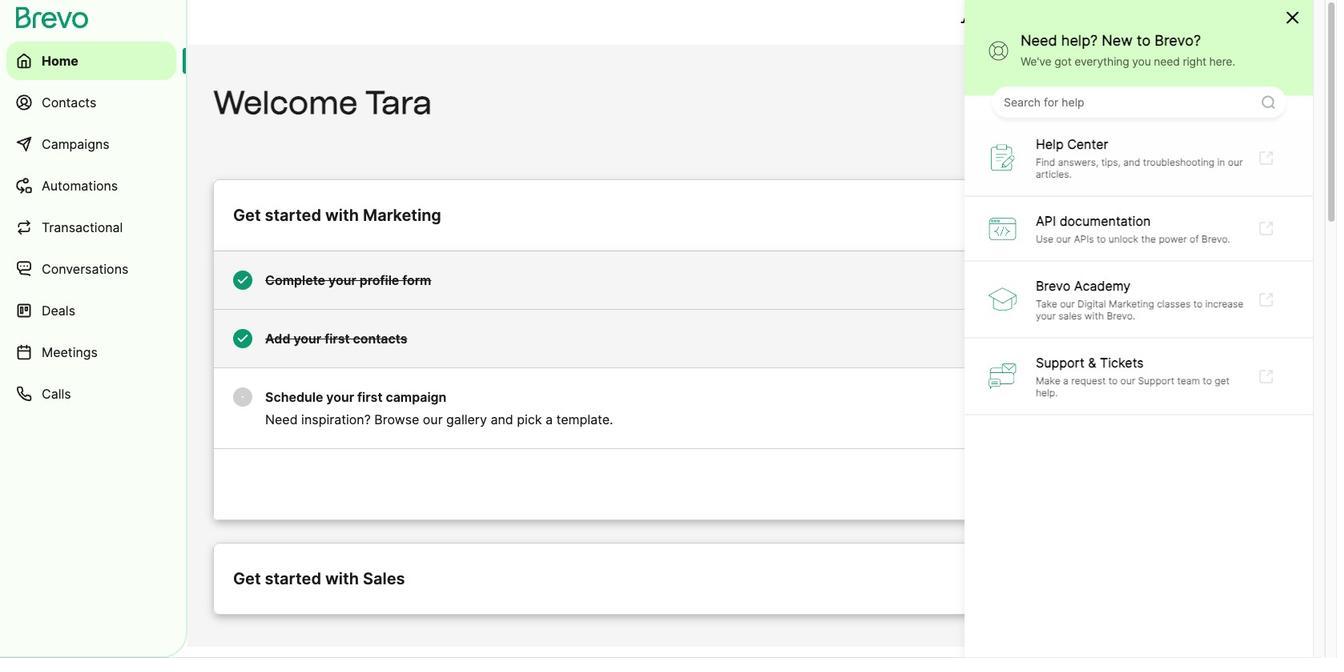 Task type: describe. For each thing, give the bounding box(es) containing it.
complete
[[265, 273, 326, 289]]

add your first contacts link
[[213, 310, 1300, 369]]

plan
[[1049, 14, 1076, 30]]

home
[[42, 53, 78, 69]]

complete your profile form
[[265, 273, 432, 289]]

calls link
[[6, 375, 176, 414]]

profile
[[360, 273, 399, 289]]

contacts
[[42, 95, 96, 111]]

your for complete
[[329, 273, 357, 289]]

add your first contacts
[[265, 331, 408, 347]]

pick
[[517, 412, 542, 428]]

inspiration?
[[301, 412, 371, 428]]

campaigns
[[42, 136, 110, 152]]

first for contacts
[[325, 331, 350, 347]]

schedule
[[265, 390, 323, 406]]

complete your profile form link
[[213, 252, 1300, 310]]

add
[[265, 331, 291, 347]]

gallery
[[447, 412, 487, 428]]

get started with marketing
[[233, 206, 442, 225]]

schedule your first campaign need inspiration? browse our gallery and pick a template.
[[265, 390, 614, 428]]

campaigns link
[[6, 125, 176, 164]]

schults
[[1204, 14, 1251, 30]]

first for campaign
[[358, 390, 383, 406]]

tara
[[365, 83, 432, 122]]

automations
[[42, 178, 118, 194]]

your for schedule
[[327, 390, 354, 406]]

inc
[[1254, 14, 1273, 30]]

schults inc
[[1204, 14, 1273, 30]]

your for add
[[294, 331, 322, 347]]

and inside button
[[1023, 14, 1046, 30]]

started for get started with marketing
[[265, 206, 321, 225]]

sales
[[363, 570, 405, 589]]

automations link
[[6, 167, 176, 205]]

welcome
[[213, 83, 358, 122]]



Task type: vqa. For each thing, say whether or not it's contained in the screenshot.
Create,
no



Task type: locate. For each thing, give the bounding box(es) containing it.
transactional link
[[6, 208, 176, 247]]

1 vertical spatial and
[[491, 412, 514, 428]]

schults inc button
[[1172, 6, 1300, 38]]

contacts
[[353, 331, 408, 347]]

0 horizontal spatial and
[[491, 412, 514, 428]]

marketing
[[363, 206, 442, 225]]

1 vertical spatial get
[[233, 570, 261, 589]]

1 vertical spatial with
[[325, 570, 359, 589]]

get for get started with sales
[[233, 570, 261, 589]]

welcome tara
[[213, 83, 432, 122]]

get
[[233, 206, 261, 225], [233, 570, 261, 589]]

your
[[329, 273, 357, 289], [294, 331, 322, 347], [327, 390, 354, 406]]

meetings link
[[6, 333, 176, 372]]

1 vertical spatial started
[[265, 570, 321, 589]]

and left the pick
[[491, 412, 514, 428]]

your right add at bottom
[[294, 331, 322, 347]]

meetings
[[42, 345, 98, 361]]

your inside schedule your first campaign need inspiration? browse our gallery and pick a template.
[[327, 390, 354, 406]]

home link
[[6, 42, 176, 80]]

1 vertical spatial your
[[294, 331, 322, 347]]

with
[[325, 206, 359, 225], [325, 570, 359, 589]]

and left plan
[[1023, 14, 1046, 30]]

contacts link
[[6, 83, 176, 122]]

first
[[325, 331, 350, 347], [358, 390, 383, 406]]

browse
[[375, 412, 420, 428]]

2 vertical spatial your
[[327, 390, 354, 406]]

0 vertical spatial get
[[233, 206, 261, 225]]

with left sales
[[325, 570, 359, 589]]

transactional
[[42, 220, 123, 236]]

with for marketing
[[325, 206, 359, 225]]

a
[[546, 412, 553, 428]]

with left "marketing"
[[325, 206, 359, 225]]

deals link
[[6, 292, 176, 330]]

and
[[1023, 14, 1046, 30], [491, 412, 514, 428]]

1 with from the top
[[325, 206, 359, 225]]

1 horizontal spatial first
[[358, 390, 383, 406]]

0 vertical spatial your
[[329, 273, 357, 289]]

usage
[[980, 14, 1020, 30]]

2 started from the top
[[265, 570, 321, 589]]

first up browse
[[358, 390, 383, 406]]

2 with from the top
[[325, 570, 359, 589]]

usage and plan button
[[948, 6, 1089, 38]]

template.
[[557, 412, 614, 428]]

first left contacts
[[325, 331, 350, 347]]

get started with sales
[[233, 570, 405, 589]]

1 started from the top
[[265, 206, 321, 225]]

started
[[265, 206, 321, 225], [265, 570, 321, 589]]

our
[[423, 412, 443, 428]]

first inside schedule your first campaign need inspiration? browse our gallery and pick a template.
[[358, 390, 383, 406]]

0 vertical spatial and
[[1023, 14, 1046, 30]]

0 vertical spatial first
[[325, 331, 350, 347]]

conversations
[[42, 261, 129, 277]]

your left profile
[[329, 273, 357, 289]]

usage and plan
[[980, 14, 1076, 30]]

0 vertical spatial started
[[265, 206, 321, 225]]

deals
[[42, 303, 75, 319]]

2 get from the top
[[233, 570, 261, 589]]

1 vertical spatial first
[[358, 390, 383, 406]]

1 horizontal spatial and
[[1023, 14, 1046, 30]]

0 vertical spatial with
[[325, 206, 359, 225]]

your up the inspiration?
[[327, 390, 354, 406]]

0 horizontal spatial first
[[325, 331, 350, 347]]

1 get from the top
[[233, 206, 261, 225]]

started for get started with sales
[[265, 570, 321, 589]]

with for sales
[[325, 570, 359, 589]]

and inside schedule your first campaign need inspiration? browse our gallery and pick a template.
[[491, 412, 514, 428]]

conversations link
[[6, 250, 176, 289]]

campaign
[[386, 390, 447, 406]]

need
[[265, 412, 298, 428]]

get for get started with marketing
[[233, 206, 261, 225]]

form
[[403, 273, 432, 289]]

calls
[[42, 386, 71, 402]]



